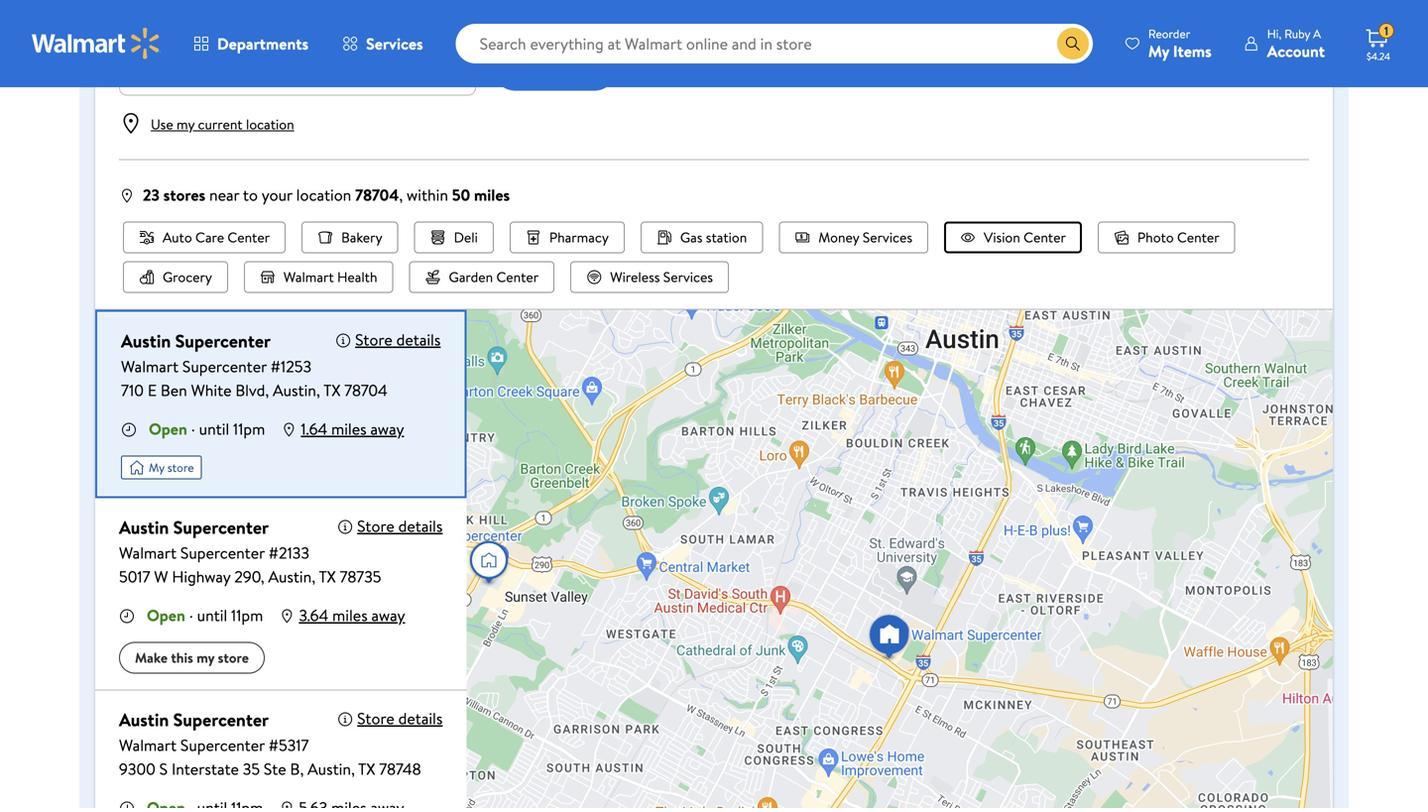 Task type: locate. For each thing, give the bounding box(es) containing it.
services for wireless services
[[663, 267, 713, 287]]

wireless services
[[610, 267, 713, 287]]

0 vertical spatial miles
[[474, 184, 510, 206]]

store inside image
[[167, 459, 194, 476]]

austin for walmart supercenter #1253
[[121, 329, 171, 354]]

· down the white
[[191, 418, 195, 440]]

walmart up 9300
[[119, 734, 177, 756]]

2 vertical spatial services
[[663, 267, 713, 287]]

walmart inside button
[[284, 267, 334, 287]]

1 vertical spatial miles
[[331, 418, 367, 440]]

walmart supercenter #2133 5017 w highway 290,   austin, tx 78735
[[119, 542, 381, 588]]

3.64 miles away link
[[299, 604, 405, 626]]

open · until 11pm down highway in the bottom of the page
[[147, 604, 263, 626]]

9300 s interstate 35 ste b,
  austin, tx 78748 element
[[119, 757, 421, 781]]

away down 78735
[[371, 604, 405, 626]]

0 horizontal spatial services
[[366, 33, 423, 55]]

my inside image
[[149, 459, 164, 476]]

open up my store
[[149, 418, 187, 440]]

tx left 78735
[[319, 566, 336, 588]]

austin element
[[121, 328, 271, 355], [119, 514, 269, 541], [119, 707, 269, 733]]

view store directory link
[[642, 47, 790, 87]]

center inside button
[[1177, 228, 1219, 247]]

1 vertical spatial my
[[197, 648, 214, 667]]

list
[[119, 222, 1309, 293]]

1 horizontal spatial my
[[197, 648, 214, 667]]

center
[[228, 228, 270, 247], [1024, 228, 1066, 247], [1177, 228, 1219, 247], [496, 267, 539, 287]]

austin element for interstate
[[119, 707, 269, 733]]

78704 inside walmart supercenter #1253 710 e ben white blvd,   austin, tx 78704
[[344, 379, 388, 401]]

austin up "5017"
[[119, 515, 169, 540]]

0 vertical spatial details
[[396, 329, 441, 351]]

1 vertical spatial details
[[398, 515, 443, 537]]

austin supercenter for highway
[[119, 515, 269, 540]]

hi,
[[1267, 25, 1282, 42]]

0 horizontal spatial location
[[246, 115, 294, 134]]

away for 1.64 miles away
[[370, 418, 404, 440]]

near
[[209, 184, 239, 206]]

0 vertical spatial tx
[[323, 379, 341, 401]]

tx left 78748
[[358, 758, 375, 780]]

23
[[143, 184, 160, 206]]

walmart up "5017"
[[119, 542, 177, 564]]

1 vertical spatial austin supercenter
[[119, 515, 269, 540]]

austin element up 'interstate'
[[119, 707, 269, 733]]

#5317
[[269, 734, 309, 756]]

2 vertical spatial tx
[[358, 758, 375, 780]]

austin supercenter
[[121, 329, 271, 354], [119, 515, 269, 540], [119, 708, 269, 732]]

ben
[[161, 379, 187, 401]]

78704
[[355, 184, 399, 206], [344, 379, 388, 401]]

austin, down #2133
[[268, 566, 315, 588]]

store details down health
[[355, 329, 441, 351]]

tx inside walmart supercenter #1253 710 e ben white blvd,   austin, tx 78704
[[323, 379, 341, 401]]

austin element up the white
[[121, 328, 271, 355]]

store details link up 78748
[[357, 708, 443, 729]]

open
[[149, 418, 187, 440], [147, 604, 185, 626]]

,
[[399, 184, 403, 206]]

s
[[159, 758, 168, 780]]

austin up e
[[121, 329, 171, 354]]

services inside button
[[663, 267, 713, 287]]

710 e ben white blvd null is my store image
[[121, 456, 202, 480]]

store down ben
[[167, 459, 194, 476]]

services for money services
[[863, 228, 912, 247]]

center for photo center
[[1177, 228, 1219, 247]]

78735
[[340, 566, 381, 588]]

1 vertical spatial store
[[357, 515, 395, 537]]

ste
[[264, 758, 286, 780]]

tx up the 1.64 on the bottom of page
[[323, 379, 341, 401]]

78748
[[379, 758, 421, 780]]

0 vertical spatial my
[[1148, 40, 1169, 62]]

0 vertical spatial 11pm
[[233, 418, 265, 440]]

2 vertical spatial store
[[357, 708, 395, 729]]

miles
[[474, 184, 510, 206], [331, 418, 367, 440], [332, 604, 368, 626]]

open · until 11pm down the white
[[149, 418, 265, 440]]

until down the white
[[199, 418, 229, 440]]

walmart inside walmart supercenter #5317 9300 s interstate 35 ste b,   austin, tx 78748
[[119, 734, 177, 756]]

store details for walmart supercenter #1253 710 e ben white blvd,   austin, tx 78704
[[355, 329, 441, 351]]

2 vertical spatial store details
[[357, 708, 443, 729]]

walmart for walmart health
[[284, 267, 334, 287]]

my left items
[[1148, 40, 1169, 62]]

auto care center
[[163, 228, 270, 247]]

find
[[516, 54, 550, 79]]

· down highway in the bottom of the page
[[189, 604, 193, 626]]

store for walmart supercenter #2133 5017 w highway 290,   austin, tx 78735
[[357, 515, 395, 537]]

center right garden
[[496, 267, 539, 287]]

tx inside walmart supercenter #2133 5017 w highway 290,   austin, tx 78735
[[319, 566, 336, 588]]

store up 78748
[[357, 708, 395, 729]]

2 vertical spatial austin supercenter
[[119, 708, 269, 732]]

this
[[171, 648, 193, 667]]

view store directory
[[646, 56, 786, 78]]

0 vertical spatial location
[[246, 115, 294, 134]]

vision center button
[[944, 222, 1082, 253]]

store for find
[[554, 54, 594, 79]]

store
[[554, 54, 594, 79], [683, 56, 719, 78], [167, 459, 194, 476], [218, 648, 249, 667]]

supercenter
[[175, 329, 271, 354], [182, 356, 267, 377], [173, 515, 269, 540], [180, 542, 265, 564], [173, 708, 269, 732], [180, 734, 265, 756]]

center for vision center
[[1024, 228, 1066, 247]]

1 vertical spatial away
[[371, 604, 405, 626]]

walmart image
[[32, 28, 161, 60]]

1 horizontal spatial services
[[663, 267, 713, 287]]

stores
[[163, 184, 205, 206]]

walmart supercenter element up the 290,
[[119, 541, 405, 565]]

1 vertical spatial austin
[[119, 515, 169, 540]]

1 vertical spatial until
[[197, 604, 227, 626]]

bakery button
[[302, 222, 398, 253]]

#2133
[[269, 542, 309, 564]]

away right the 1.64 on the bottom of page
[[370, 418, 404, 440]]

1 vertical spatial my
[[149, 459, 164, 476]]

details
[[396, 329, 441, 351], [398, 515, 443, 537], [398, 708, 443, 729]]

store details up 78748
[[357, 708, 443, 729]]

0 vertical spatial austin
[[121, 329, 171, 354]]

away for 3.64 miles away
[[371, 604, 405, 626]]

1 vertical spatial ·
[[189, 604, 193, 626]]

0 vertical spatial austin supercenter
[[121, 329, 271, 354]]

b,
[[290, 758, 304, 780]]

health
[[337, 267, 377, 287]]

money services button
[[779, 222, 928, 253]]

· for ben
[[191, 418, 195, 440]]

walmart supercenter element containing walmart supercenter #1253
[[121, 355, 404, 378]]

store right the view
[[683, 56, 719, 78]]

0 vertical spatial store details link
[[355, 329, 441, 351]]

location right current
[[246, 115, 294, 134]]

austin
[[121, 329, 171, 354], [119, 515, 169, 540], [119, 708, 169, 732]]

0 vertical spatial away
[[370, 418, 404, 440]]

walmart left health
[[284, 267, 334, 287]]

reorder
[[1148, 25, 1190, 42]]

1 vertical spatial austin element
[[119, 514, 269, 541]]

0 horizontal spatial my
[[149, 459, 164, 476]]

until down highway in the bottom of the page
[[197, 604, 227, 626]]

walmart supercenter element up 'ste'
[[119, 733, 421, 757]]

my right the use
[[177, 115, 195, 134]]

11pm
[[233, 418, 265, 440], [231, 604, 263, 626]]

open down w
[[147, 604, 185, 626]]

grocery
[[163, 267, 212, 287]]

miles right 3.64
[[332, 604, 368, 626]]

services inside 'button'
[[863, 228, 912, 247]]

walmart supercenter element containing walmart supercenter #2133
[[119, 541, 405, 565]]

open · until 11pm
[[149, 418, 265, 440], [147, 604, 263, 626]]

walmart for walmart supercenter #1253 710 e ben white blvd,   austin, tx 78704
[[121, 356, 179, 377]]

tx inside walmart supercenter #5317 9300 s interstate 35 ste b,   austin, tx 78748
[[358, 758, 375, 780]]

1 vertical spatial store details
[[357, 515, 443, 537]]

blvd,
[[235, 379, 269, 401]]

50
[[452, 184, 470, 206]]

austin supercenter up the white
[[121, 329, 271, 354]]

search icon image
[[1065, 36, 1081, 52]]

austin supercenter up 'interstate'
[[119, 708, 269, 732]]

auto care center button
[[123, 222, 286, 253]]

2 vertical spatial austin,
[[308, 758, 355, 780]]

store for my
[[167, 459, 194, 476]]

store right find
[[554, 54, 594, 79]]

location right your
[[296, 184, 351, 206]]

austin, inside walmart supercenter #5317 9300 s interstate 35 ste b,   austin, tx 78748
[[308, 758, 355, 780]]

1 vertical spatial services
[[863, 228, 912, 247]]

wireless services button
[[570, 261, 729, 293]]

0 vertical spatial my
[[177, 115, 195, 134]]

1 vertical spatial austin,
[[268, 566, 315, 588]]

walmart supercenter element
[[121, 355, 404, 378], [119, 541, 405, 565], [119, 733, 421, 757]]

0 vertical spatial walmart supercenter element
[[121, 355, 404, 378]]

store details link
[[355, 329, 441, 351], [357, 515, 443, 537], [357, 708, 443, 729]]

money services
[[818, 228, 912, 247]]

ruby
[[1285, 25, 1310, 42]]

2 vertical spatial austin element
[[119, 707, 269, 733]]

austin, right b, at bottom
[[308, 758, 355, 780]]

11pm for 290,
[[231, 604, 263, 626]]

vision
[[984, 228, 1020, 247]]

store details link up 78735
[[357, 515, 443, 537]]

1 vertical spatial walmart supercenter element
[[119, 541, 405, 565]]

austin, down #1253
[[273, 379, 320, 401]]

walmart supercenter element up blvd,
[[121, 355, 404, 378]]

center inside button
[[496, 267, 539, 287]]

services
[[366, 33, 423, 55], [863, 228, 912, 247], [663, 267, 713, 287]]

0 vertical spatial ·
[[191, 418, 195, 440]]

services inside "dropdown button"
[[366, 33, 423, 55]]

find store
[[516, 54, 594, 79]]

0 vertical spatial services
[[366, 33, 423, 55]]

Walmart Site-Wide search field
[[456, 24, 1093, 63]]

find store button
[[492, 43, 618, 91]]

1 vertical spatial open
[[147, 604, 185, 626]]

78704 up the bakery
[[355, 184, 399, 206]]

my
[[177, 115, 195, 134], [197, 648, 214, 667]]

miles right the 50
[[474, 184, 510, 206]]

0 vertical spatial until
[[199, 418, 229, 440]]

austin element up highway in the bottom of the page
[[119, 514, 269, 541]]

11pm down blvd,
[[233, 418, 265, 440]]

details for walmart supercenter #1253 710 e ben white blvd,   austin, tx 78704
[[396, 329, 441, 351]]

0 vertical spatial store details
[[355, 329, 441, 351]]

walmart supercenter element containing walmart supercenter #5317
[[119, 733, 421, 757]]

0 vertical spatial open · until 11pm
[[149, 418, 265, 440]]

walmart inside walmart supercenter #1253 710 e ben white blvd,   austin, tx 78704
[[121, 356, 179, 377]]

2 horizontal spatial services
[[863, 228, 912, 247]]

walmart supercenter element for #1253
[[121, 355, 404, 378]]

center right vision
[[1024, 228, 1066, 247]]

photo center button
[[1098, 222, 1235, 253]]

my
[[1148, 40, 1169, 62], [149, 459, 164, 476]]

store down health
[[355, 329, 393, 351]]

walmart inside walmart supercenter #2133 5017 w highway 290,   austin, tx 78735
[[119, 542, 177, 564]]

walmart up e
[[121, 356, 179, 377]]

1 vertical spatial location
[[296, 184, 351, 206]]

1 vertical spatial 78704
[[344, 379, 388, 401]]

austin up 9300
[[119, 708, 169, 732]]

miles right the 1.64 on the bottom of page
[[331, 418, 367, 440]]

location
[[246, 115, 294, 134], [296, 184, 351, 206]]

austin supercenter for interstate
[[119, 708, 269, 732]]

0 vertical spatial austin,
[[273, 379, 320, 401]]

austin supercenter up highway in the bottom of the page
[[119, 515, 269, 540]]

2 vertical spatial miles
[[332, 604, 368, 626]]

1 vertical spatial open · until 11pm
[[147, 604, 263, 626]]

1 vertical spatial store details link
[[357, 515, 443, 537]]

0 vertical spatial open
[[149, 418, 187, 440]]

0 vertical spatial austin element
[[121, 328, 271, 355]]

1 vertical spatial 11pm
[[231, 604, 263, 626]]

2 vertical spatial details
[[398, 708, 443, 729]]

11pm down the 290,
[[231, 604, 263, 626]]

store details link for walmart supercenter #1253 710 e ben white blvd,   austin, tx 78704
[[355, 329, 441, 351]]

photo
[[1137, 228, 1174, 247]]

my right this
[[197, 648, 214, 667]]

until
[[199, 418, 229, 440], [197, 604, 227, 626]]

1 vertical spatial tx
[[319, 566, 336, 588]]

list containing auto care center
[[119, 222, 1309, 293]]

my down e
[[149, 459, 164, 476]]

store
[[355, 329, 393, 351], [357, 515, 395, 537], [357, 708, 395, 729]]

0 vertical spatial store
[[355, 329, 393, 351]]

$4.24
[[1367, 50, 1390, 63]]

0 horizontal spatial my
[[177, 115, 195, 134]]

austin for walmart supercenter #5317
[[119, 708, 169, 732]]

store up 78735
[[357, 515, 395, 537]]

vision center
[[984, 228, 1066, 247]]

center right care
[[228, 228, 270, 247]]

store details link down health
[[355, 329, 441, 351]]

1.64 miles away link
[[301, 418, 404, 440]]

center right photo
[[1177, 228, 1219, 247]]

open for ben
[[149, 418, 187, 440]]

store details up 78735
[[357, 515, 443, 537]]

use
[[151, 115, 173, 134]]

78704 up 1.64 miles away
[[344, 379, 388, 401]]

1 horizontal spatial my
[[1148, 40, 1169, 62]]

away
[[370, 418, 404, 440], [371, 604, 405, 626]]

2 vertical spatial austin
[[119, 708, 169, 732]]

2 vertical spatial walmart supercenter element
[[119, 733, 421, 757]]



Task type: describe. For each thing, give the bounding box(es) containing it.
· for highway
[[189, 604, 193, 626]]

white
[[191, 379, 232, 401]]

departments
[[217, 33, 309, 55]]

walmart supercenter element for #2133
[[119, 541, 405, 565]]

use my current location button
[[143, 115, 300, 134]]

open for highway
[[147, 604, 185, 626]]

until for white
[[199, 418, 229, 440]]

gas
[[680, 228, 703, 247]]

make
[[135, 648, 168, 667]]

highway
[[172, 566, 231, 588]]

pharmacy
[[549, 228, 609, 247]]

0 vertical spatial 78704
[[355, 184, 399, 206]]

#1253
[[271, 356, 311, 377]]

Enter zip code text field
[[160, 39, 459, 95]]

w
[[154, 566, 168, 588]]

a
[[1313, 25, 1321, 42]]

walmart health button
[[244, 261, 393, 293]]

deli
[[454, 228, 478, 247]]

money
[[818, 228, 859, 247]]

my inside reorder my items
[[1148, 40, 1169, 62]]

5017 w highway 290,
  austin, tx 78735 element
[[119, 565, 405, 589]]

center for garden center
[[496, 267, 539, 287]]

garden
[[449, 267, 493, 287]]

directory
[[723, 56, 786, 78]]

care
[[195, 228, 224, 247]]

austin element for highway
[[119, 514, 269, 541]]

departments button
[[177, 20, 325, 67]]

interstate
[[172, 758, 239, 780]]

5017
[[119, 566, 150, 588]]

walmart supercenter #1253 710 e ben white blvd,   austin, tx 78704
[[121, 356, 388, 401]]

reorder my items
[[1148, 25, 1212, 62]]

to
[[243, 184, 258, 206]]

3.64 miles away
[[299, 604, 405, 626]]

hi, ruby a account
[[1267, 25, 1325, 62]]

bakery
[[341, 228, 382, 247]]

your
[[262, 184, 292, 206]]

walmart for walmart supercenter #2133 5017 w highway 290,   austin, tx 78735
[[119, 542, 177, 564]]

290,
[[234, 566, 264, 588]]

miles for walmart supercenter #1253 710 e ben white blvd,   austin, tx 78704
[[331, 418, 367, 440]]

current
[[198, 115, 243, 134]]

open · until 11pm for ben
[[149, 418, 265, 440]]

austin supercenter for ben
[[121, 329, 271, 354]]

station
[[706, 228, 747, 247]]

walmart health
[[284, 267, 377, 287]]

1
[[1384, 23, 1389, 39]]

11pm for white
[[233, 418, 265, 440]]

open · until 11pm for highway
[[147, 604, 263, 626]]

my store
[[149, 459, 194, 476]]

1.64
[[301, 418, 327, 440]]

my inside button
[[197, 648, 214, 667]]

gas station button
[[641, 222, 763, 253]]

make this my store button
[[119, 642, 265, 674]]

walmart for walmart supercenter #5317 9300 s interstate 35 ste b,   austin, tx 78748
[[119, 734, 177, 756]]

3.64
[[299, 604, 328, 626]]

store right this
[[218, 648, 249, 667]]

deli button
[[414, 222, 494, 253]]

austin, inside walmart supercenter #2133 5017 w highway 290,   austin, tx 78735
[[268, 566, 315, 588]]

garden center button
[[409, 261, 555, 293]]

view
[[646, 56, 679, 78]]

710 e ben white blvd,
  austin, tx 78704 element
[[121, 378, 404, 402]]

make this my store
[[135, 648, 249, 667]]

Search search field
[[456, 24, 1093, 63]]

store details for walmart supercenter #2133 5017 w highway 290,   austin, tx 78735
[[357, 515, 443, 537]]

710
[[121, 379, 144, 401]]

2 vertical spatial store details link
[[357, 708, 443, 729]]

walmart supercenter element for #5317
[[119, 733, 421, 757]]

within
[[407, 184, 448, 206]]

map region
[[467, 310, 1333, 808]]

wireless
[[610, 267, 660, 287]]

35
[[243, 758, 260, 780]]

items
[[1173, 40, 1212, 62]]

miles for walmart supercenter #2133 5017 w highway 290,   austin, tx 78735
[[332, 604, 368, 626]]

store for view
[[683, 56, 719, 78]]

store details link for walmart supercenter #2133 5017 w highway 290,   austin, tx 78735
[[357, 515, 443, 537]]

austin for walmart supercenter #2133
[[119, 515, 169, 540]]

gas station
[[680, 228, 747, 247]]

walmart supercenter #5317 9300 s interstate 35 ste b,   austin, tx 78748
[[119, 734, 421, 780]]

garden center
[[449, 267, 539, 287]]

details for walmart supercenter #2133 5017 w highway 290,   austin, tx 78735
[[398, 515, 443, 537]]

austin, inside walmart supercenter #1253 710 e ben white blvd,   austin, tx 78704
[[273, 379, 320, 401]]

1.64 miles away
[[301, 418, 404, 440]]

1 horizontal spatial location
[[296, 184, 351, 206]]

supercenter inside walmart supercenter #2133 5017 w highway 290,   austin, tx 78735
[[180, 542, 265, 564]]

account
[[1267, 40, 1325, 62]]

photo center
[[1137, 228, 1219, 247]]

23 stores near to your location 78704 , within 50 miles
[[143, 184, 510, 206]]

pharmacy button
[[510, 222, 625, 253]]

services button
[[325, 20, 440, 67]]

until for 290,
[[197, 604, 227, 626]]

austin element for ben
[[121, 328, 271, 355]]

use my current location
[[151, 115, 294, 134]]

supercenter inside walmart supercenter #5317 9300 s interstate 35 ste b,   austin, tx 78748
[[180, 734, 265, 756]]

supercenter inside walmart supercenter #1253 710 e ben white blvd,   austin, tx 78704
[[182, 356, 267, 377]]

grocery button
[[123, 261, 228, 293]]

9300
[[119, 758, 156, 780]]

e
[[148, 379, 157, 401]]

store for walmart supercenter #1253 710 e ben white blvd,   austin, tx 78704
[[355, 329, 393, 351]]

auto
[[163, 228, 192, 247]]



Task type: vqa. For each thing, say whether or not it's contained in the screenshot.
Shop now button
no



